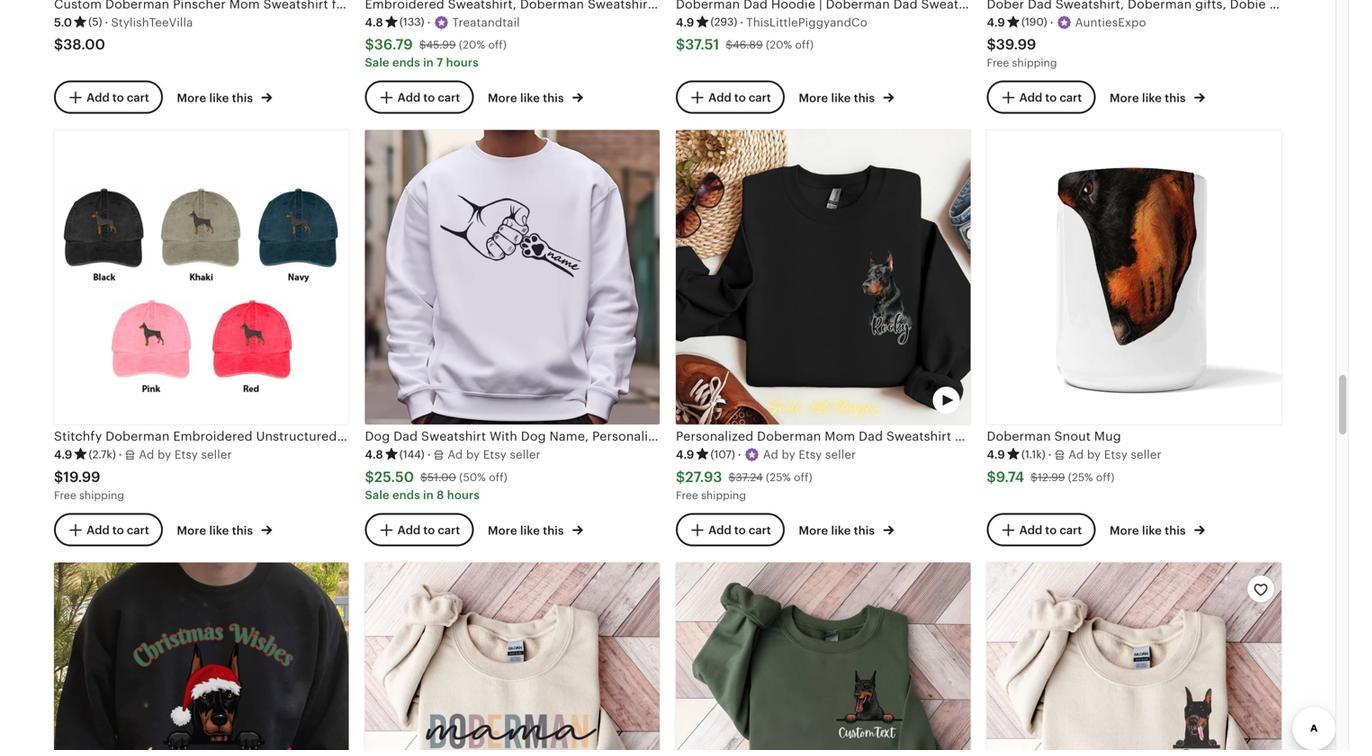 Task type: locate. For each thing, give the bounding box(es) containing it.
2 more like this link from the left
[[488, 365, 583, 384]]

snout
[[1055, 274, 1091, 288]]

more like this link
[[177, 365, 272, 384], [488, 365, 583, 384], [799, 365, 894, 384], [1110, 365, 1205, 384]]

4.9 left (2.1k)
[[365, 725, 383, 739]]

3 add to cart button from the left
[[676, 358, 785, 391]]

more like this link for 25.50
[[488, 365, 583, 384]]

d
[[147, 293, 154, 306], [455, 293, 463, 306], [771, 293, 779, 306], [1076, 293, 1084, 306]]

1 horizontal spatial free
[[676, 334, 698, 346]]

· right (1.9k)
[[118, 725, 122, 739]]

0 horizontal spatial product video element
[[365, 407, 660, 702]]

mug
[[1094, 274, 1121, 288]]

2 y from the left
[[474, 293, 480, 306]]

$
[[54, 314, 63, 330], [365, 314, 374, 330], [676, 314, 685, 330], [987, 314, 996, 330], [420, 316, 427, 328], [729, 316, 736, 328]]

3 add to cart from the left
[[709, 368, 771, 381]]

4 more like this link from the left
[[1110, 365, 1205, 384]]

doberman christmas sweatshirt, doberman pinscher shirt, doberman mom sweatshirt,  doberman dad sweatshirt, doberman sweatshirt,doberman gift image
[[54, 407, 349, 702]]

2 free from the left
[[676, 334, 698, 346]]

b down mug
[[1087, 293, 1095, 306]]

off) inside $ 27.93 $ 37.24 (25% off) free shipping
[[794, 316, 813, 328]]

seller
[[201, 293, 232, 306], [825, 293, 856, 306], [1131, 293, 1162, 306]]

1 horizontal spatial (25%
[[1068, 316, 1093, 328]]

$ down 4.9 star rating with 2.7k reviews image
[[54, 314, 63, 330]]

1 more like this from the left
[[177, 368, 256, 382]]

3 a from the left
[[763, 293, 771, 306]]

$ down (107)
[[729, 316, 736, 328]]

2 horizontal spatial off)
[[1096, 316, 1115, 328]]

add to cart down $ 27.93 $ 37.24 (25% off) free shipping
[[709, 368, 771, 381]]

(25% inside $ 27.93 $ 37.24 (25% off) free shipping
[[766, 316, 791, 328]]

0 vertical spatial product video element
[[676, 0, 971, 269]]

1 horizontal spatial off)
[[794, 316, 813, 328]]

to down 'in'
[[423, 368, 435, 381]]

d right the (2.7k)
[[147, 293, 154, 306]]

to down 12.99
[[1045, 368, 1057, 381]]

etsy
[[174, 293, 198, 306], [799, 293, 822, 306], [1104, 293, 1128, 306]]

1 seller from the left
[[201, 293, 232, 306]]

1 horizontal spatial seller
[[825, 293, 856, 306]]

1 horizontal spatial product video element
[[676, 0, 971, 269]]

off) down mug
[[1096, 316, 1115, 328]]

doberman snout mug image
[[987, 0, 1282, 269]]

2 horizontal spatial seller
[[1131, 293, 1162, 306]]

· right (362)
[[740, 725, 744, 739]]

(50%
[[459, 316, 486, 328]]

$ for $ 25.50 $ 51.00 (50% off) sale ends in 8 hours
[[365, 314, 374, 330]]

2 add to cart button from the left
[[365, 358, 474, 391]]

· luzmiladesigns
[[1049, 725, 1144, 739]]

seller for 27.93
[[825, 293, 856, 306]]

y right the (2.7k)
[[165, 293, 171, 306]]

1 more like this link from the left
[[177, 365, 272, 384]]

4 d from the left
[[1076, 293, 1084, 306]]

d down snout
[[1076, 293, 1084, 306]]

1 y from the left
[[165, 293, 171, 306]]

this for 25.50
[[543, 368, 564, 382]]

2 like from the left
[[520, 368, 540, 382]]

to
[[112, 368, 124, 381], [423, 368, 435, 381], [734, 368, 746, 381], [1045, 368, 1057, 381]]

0 horizontal spatial seller
[[201, 293, 232, 306]]

· right (512)
[[1049, 725, 1052, 739]]

4.9 for (2.1k)
[[365, 725, 383, 739]]

free inside $ free shipping
[[54, 334, 76, 346]]

cart
[[127, 368, 149, 381], [438, 368, 460, 381], [749, 368, 771, 381], [1060, 368, 1082, 381]]

$ inside $ free shipping
[[54, 314, 63, 330]]

8
[[437, 333, 444, 346]]

d up $ 27.93 $ 37.24 (25% off) free shipping
[[771, 293, 779, 306]]

more like this
[[177, 368, 256, 382], [488, 368, 567, 382], [799, 368, 878, 382], [1110, 368, 1189, 382]]

4 b from the left
[[1087, 293, 1095, 306]]

3 to from the left
[[734, 368, 746, 381]]

1 a d b y etsy seller from the left
[[139, 293, 232, 306]]

1 (25% from the left
[[766, 316, 791, 328]]

etsy down mug
[[1104, 293, 1128, 306]]

37.24
[[736, 316, 763, 328]]

2 b from the left
[[466, 293, 474, 306]]

more for 27.93
[[799, 368, 828, 382]]

add to cart down 'in'
[[398, 368, 460, 381]]

0 horizontal spatial a d b y etsy seller
[[139, 293, 232, 306]]

3 a d b y etsy seller from the left
[[1069, 293, 1162, 306]]

3 more like this from the left
[[799, 368, 878, 382]]

stitchfy doberman embroidered unstructured low profile washed pigment dyed baseball cap (sf-log053-mgc-7601) image
[[54, 0, 349, 269]]

4.9 star rating with 2.7k reviews image
[[54, 291, 116, 308]]

product video element for printworkshopcompany
[[365, 407, 660, 702]]

3 more from the left
[[799, 368, 828, 382]]

doberman snout mug
[[987, 274, 1121, 288]]

doberman dog mom sweatshirt, dog dad birthday gift, custom dog ear shirt, personalized dog name, fur mama mug tumbler, new dog owner gifts image
[[676, 407, 971, 702]]

4.9 star rating with 512 reviews image
[[987, 724, 1046, 740]]

1 vertical spatial product video element
[[365, 407, 660, 702]]

seller for free
[[201, 293, 232, 306]]

a d b y etsy seller right the (2.7k)
[[139, 293, 232, 306]]

1 b from the left
[[158, 293, 165, 306]]

a d b y etsy seller up $ 27.93 $ 37.24 (25% off) free shipping
[[763, 293, 856, 306]]

$ for $
[[987, 314, 996, 330]]

add to cart
[[87, 368, 149, 381], [398, 368, 460, 381], [709, 368, 771, 381], [1020, 368, 1082, 381]]

y down mug
[[1095, 293, 1101, 306]]

4 add from the left
[[1020, 368, 1043, 381]]

$ down the '4.9 star rating with 107 reviews' image
[[676, 314, 685, 330]]

$ up sale
[[365, 314, 374, 330]]

(2.1k)
[[400, 726, 426, 738]]

b up '(50%'
[[466, 293, 474, 306]]

a d b y etsy seller down mug
[[1069, 293, 1162, 306]]

etsy right the (2.7k)
[[174, 293, 198, 306]]

free down 27.93
[[676, 334, 698, 346]]

3 y from the left
[[789, 293, 796, 306]]

0 horizontal spatial etsy
[[174, 293, 198, 306]]

more
[[177, 368, 206, 382], [488, 368, 517, 382], [799, 368, 828, 382], [1110, 368, 1139, 382]]

y
[[165, 293, 171, 306], [474, 293, 480, 306], [789, 293, 796, 306], [1095, 293, 1101, 306]]

off) right '(50%'
[[489, 316, 508, 328]]

4.9 left (362)
[[676, 725, 694, 739]]

4 more from the left
[[1110, 368, 1139, 382]]

2 horizontal spatial etsy
[[1104, 293, 1128, 306]]

$ for $ 27.93 $ 37.24 (25% off) free shipping
[[676, 314, 685, 330]]

2 more like this from the left
[[488, 368, 567, 382]]

4 add to cart from the left
[[1020, 368, 1082, 381]]

0 horizontal spatial (25%
[[766, 316, 791, 328]]

a d b y etsy seller
[[139, 293, 232, 306], [763, 293, 856, 306], [1069, 293, 1162, 306]]

off)
[[489, 316, 508, 328], [794, 316, 813, 328], [1096, 316, 1115, 328]]

3 d from the left
[[771, 293, 779, 306]]

free inside $ 27.93 $ 37.24 (25% off) free shipping
[[676, 334, 698, 346]]

like
[[209, 368, 229, 382], [520, 368, 540, 382], [831, 368, 851, 382], [1142, 368, 1162, 382]]

3 more like this link from the left
[[799, 365, 894, 384]]

· inside · deedesignstudioo
[[740, 725, 744, 739]]

a up 51.00
[[448, 293, 456, 306]]

2 off) from the left
[[794, 316, 813, 328]]

4.9
[[54, 293, 72, 306], [676, 293, 694, 306], [987, 293, 1005, 306], [54, 725, 72, 739], [365, 725, 383, 739], [676, 725, 694, 739], [987, 725, 1005, 739]]

(362)
[[711, 726, 737, 738]]

51.00
[[427, 316, 456, 328]]

add to cart button down $ 27.93 $ 37.24 (25% off) free shipping
[[676, 358, 785, 391]]

y up $ 27.93 $ 37.24 (25% off) free shipping
[[789, 293, 796, 306]]

$ up 'in'
[[420, 316, 427, 328]]

2 add to cart from the left
[[398, 368, 460, 381]]

etsy up $ 27.93 $ 37.24 (25% off) free shipping
[[799, 293, 822, 306]]

2 this from the left
[[543, 368, 564, 382]]

a down snout
[[1069, 293, 1077, 306]]

1 add to cart button from the left
[[54, 358, 163, 391]]

dog dad sweatshirt with dog name, personalized dog dad sweatshirt, dog and dad sweatshirt, dog paw hoodie with name, dog owner sweatshirt image
[[365, 0, 660, 269]]

etsy for 27.93
[[799, 293, 822, 306]]

2 d from the left
[[455, 293, 463, 306]]

1 like from the left
[[209, 368, 229, 382]]

4.9 star rating with 1.1k reviews image
[[987, 291, 1046, 308]]

a d b y
[[448, 293, 480, 306]]

$ free shipping
[[54, 314, 124, 346]]

2 shipping from the left
[[701, 334, 746, 346]]

sale
[[365, 333, 390, 346]]

off) inside $ 25.50 $ 51.00 (50% off) sale ends in 8 hours
[[489, 316, 508, 328]]

4 a from the left
[[1069, 293, 1077, 306]]

$ down '4.9 star rating with 1.1k reviews' image
[[987, 314, 996, 330]]

product video element
[[676, 0, 971, 269], [365, 407, 660, 702]]

0 horizontal spatial shipping
[[79, 334, 124, 346]]

add to cart button down $ free shipping
[[54, 358, 163, 391]]

(25% right 37.24
[[766, 316, 791, 328]]

off) right 37.24
[[794, 316, 813, 328]]

2 a d b y etsy seller from the left
[[763, 293, 856, 306]]

to down $ free shipping
[[112, 368, 124, 381]]

3 b from the left
[[782, 293, 789, 306]]

(2.7k)
[[89, 293, 116, 305]]

1 this from the left
[[232, 368, 253, 382]]

1 more from the left
[[177, 368, 206, 382]]

3 like from the left
[[831, 368, 851, 382]]

1 horizontal spatial etsy
[[799, 293, 822, 306]]

add down $ 27.93 $ 37.24 (25% off) free shipping
[[709, 368, 732, 381]]

doberman
[[987, 274, 1051, 288]]

1 horizontal spatial a d b y etsy seller
[[763, 293, 856, 306]]

doberman mom sweatshirt | dog lover sweatshirt | dobie mom sweatshirts | woman gift | custom dog name shirt | doberman dog mom image
[[365, 407, 660, 702]]

· right the (2.7k)
[[119, 293, 122, 306]]

add to cart down $ free shipping
[[87, 368, 149, 381]]

1 shipping from the left
[[79, 334, 124, 346]]

y up '(50%'
[[474, 293, 480, 306]]

1 horizontal spatial shipping
[[701, 334, 746, 346]]

0 horizontal spatial off)
[[489, 316, 508, 328]]

(25%
[[766, 316, 791, 328], [1068, 316, 1093, 328]]

add down 12.99
[[1020, 368, 1043, 381]]

add to cart button
[[54, 358, 163, 391], [365, 358, 474, 391], [676, 358, 785, 391], [987, 358, 1096, 391]]

2 cart from the left
[[438, 368, 460, 381]]

add to cart button down 12.99
[[987, 358, 1096, 391]]

deedesignstudioo
[[746, 726, 853, 739]]

add to cart button for 25.50
[[365, 358, 474, 391]]

a right the (2.7k)
[[139, 293, 147, 306]]

a
[[139, 293, 147, 306], [448, 293, 456, 306], [763, 293, 771, 306], [1069, 293, 1077, 306]]

2 seller from the left
[[825, 293, 856, 306]]

b up $ 27.93 $ 37.24 (25% off) free shipping
[[782, 293, 789, 306]]

1 etsy from the left
[[174, 293, 198, 306]]

3 this from the left
[[854, 368, 875, 382]]

4.9 up 27.93
[[676, 293, 694, 306]]

4 like from the left
[[1142, 368, 1162, 382]]

shipping down 27.93
[[701, 334, 746, 346]]

4.9 star rating with 2.1k reviews image
[[365, 724, 426, 740]]

add down $ free shipping
[[87, 368, 110, 381]]

d up '(50%'
[[455, 293, 463, 306]]

more like this for 27.93
[[799, 368, 878, 382]]

shipping inside $ free shipping
[[79, 334, 124, 346]]

like for 25.50
[[520, 368, 540, 382]]

free down 4.9 star rating with 2.7k reviews image
[[54, 334, 76, 346]]

2 more from the left
[[488, 368, 517, 382]]

free
[[54, 334, 76, 346], [676, 334, 698, 346]]

2 horizontal spatial a d b y etsy seller
[[1069, 293, 1162, 306]]

·
[[119, 293, 122, 306], [427, 293, 431, 306], [738, 293, 741, 306], [118, 725, 122, 739], [428, 725, 432, 739], [740, 725, 744, 739], [1049, 725, 1052, 739]]

shipping down the (2.7k)
[[79, 334, 124, 346]]

this
[[232, 368, 253, 382], [543, 368, 564, 382], [854, 368, 875, 382], [1165, 368, 1186, 382]]

1 off) from the left
[[489, 316, 508, 328]]

add down ends
[[398, 368, 421, 381]]

a up $ 27.93 $ 37.24 (25% off) free shipping
[[763, 293, 771, 306]]

add to cart down 12.99
[[1020, 368, 1082, 381]]

add to cart button down 'in'
[[365, 358, 474, 391]]

0 horizontal spatial free
[[54, 334, 76, 346]]

(25% right 12.99
[[1068, 316, 1093, 328]]

to down $ 27.93 $ 37.24 (25% off) free shipping
[[734, 368, 746, 381]]

3 off) from the left
[[1096, 316, 1115, 328]]

4.9 left (1.9k)
[[54, 725, 72, 739]]

add
[[87, 368, 110, 381], [398, 368, 421, 381], [709, 368, 732, 381], [1020, 368, 1043, 381]]

25.50
[[374, 314, 414, 330]]

1 d from the left
[[147, 293, 154, 306]]

1 free from the left
[[54, 334, 76, 346]]

4.9 left (512)
[[987, 725, 1005, 739]]

this for 27.93
[[854, 368, 875, 382]]

b
[[158, 293, 165, 306], [466, 293, 474, 306], [782, 293, 789, 306], [1087, 293, 1095, 306]]

4 y from the left
[[1095, 293, 1101, 306]]

b right the (2.7k)
[[158, 293, 165, 306]]

2 etsy from the left
[[799, 293, 822, 306]]

shipping
[[79, 334, 124, 346], [701, 334, 746, 346]]

3 add from the left
[[709, 368, 732, 381]]



Task type: describe. For each thing, give the bounding box(es) containing it.
4.9 for (512)
[[987, 725, 1005, 739]]

shipping inside $ 27.93 $ 37.24 (25% off) free shipping
[[701, 334, 746, 346]]

in
[[423, 333, 434, 346]]

3 seller from the left
[[1131, 293, 1162, 306]]

2 a from the left
[[448, 293, 456, 306]]

2 (25% from the left
[[1068, 316, 1093, 328]]

· deedesignstudioo
[[740, 725, 853, 739]]

hours
[[447, 333, 480, 346]]

4 add to cart button from the left
[[987, 358, 1096, 391]]

1 add from the left
[[87, 368, 110, 381]]

$ for $ free shipping
[[54, 314, 63, 330]]

12.99 (25% off)
[[1038, 316, 1115, 328]]

product video element for a d
[[676, 0, 971, 269]]

(1.9k)
[[89, 726, 115, 738]]

3 etsy from the left
[[1104, 293, 1128, 306]]

4 this from the left
[[1165, 368, 1186, 382]]

27.93
[[685, 314, 722, 330]]

etsy for free
[[174, 293, 198, 306]]

more for 25.50
[[488, 368, 517, 382]]

a d b y etsy seller for free
[[139, 293, 232, 306]]

4.9 for (362)
[[676, 725, 694, 739]]

$ 27.93 $ 37.24 (25% off) free shipping
[[676, 314, 813, 346]]

custom doberman sweatshirt, personalized doberman shirt, doberman dad gift, doberman lover gifts, doberman mom gift, doberman gifts image
[[987, 407, 1282, 702]]

· prettyprairiedesigns
[[118, 725, 240, 739]]

3 cart from the left
[[749, 368, 771, 381]]

4.9 star rating with 362 reviews image
[[676, 724, 737, 740]]

2 add from the left
[[398, 368, 421, 381]]

add to cart button for 27.93
[[676, 358, 785, 391]]

1 a from the left
[[139, 293, 147, 306]]

1 cart from the left
[[127, 368, 149, 381]]

· right (144)
[[427, 293, 431, 306]]

· inside the · prettyprairiedesigns
[[118, 725, 122, 739]]

ends
[[392, 333, 420, 346]]

4.8 star rating with 144 reviews image
[[365, 291, 425, 308]]

like for 27.93
[[831, 368, 851, 382]]

· inside "· luzmiladesigns"
[[1049, 725, 1052, 739]]

$ 25.50 $ 51.00 (50% off) sale ends in 8 hours
[[365, 314, 508, 346]]

printworkshopcompany
[[453, 726, 592, 739]]

add to cart button for free
[[54, 358, 163, 391]]

4.8
[[365, 293, 383, 306]]

a d b y etsy seller for 27.93
[[763, 293, 856, 306]]

2 to from the left
[[423, 368, 435, 381]]

more like this link for 27.93
[[799, 365, 894, 384]]

4.9 down doberman
[[987, 293, 1005, 306]]

prettyprairiedesigns
[[124, 726, 240, 739]]

· right (107)
[[738, 293, 741, 306]]

more like this for free
[[177, 368, 256, 382]]

more like this link for free
[[177, 365, 272, 384]]

this for free
[[232, 368, 253, 382]]

more for free
[[177, 368, 206, 382]]

off) for 25.50
[[489, 316, 508, 328]]

4 to from the left
[[1045, 368, 1057, 381]]

off) for 27.93
[[794, 316, 813, 328]]

4.9 star rating with 107 reviews image
[[676, 291, 735, 308]]

4.9 star rating with 1.9k reviews image
[[54, 724, 115, 740]]

(512)
[[1022, 726, 1046, 738]]

(107)
[[711, 293, 735, 305]]

1 add to cart from the left
[[87, 368, 149, 381]]

4.9 left the (2.7k)
[[54, 293, 72, 306]]

4 cart from the left
[[1060, 368, 1082, 381]]

more like this for 25.50
[[488, 368, 567, 382]]

12.99
[[1038, 316, 1065, 328]]

luzmiladesigns
[[1055, 726, 1144, 739]]

personalized doberman mom dad sweatshirt custom picture dobie mom crewneck doberman lovers gift for dobie mom custom doberman dad gift. image
[[676, 0, 971, 269]]

4.9 for (107)
[[676, 293, 694, 306]]

4 more like this from the left
[[1110, 368, 1189, 382]]

· right (2.1k)
[[428, 725, 432, 739]]

(144)
[[400, 293, 425, 305]]

1 to from the left
[[112, 368, 124, 381]]

4.9 for (1.9k)
[[54, 725, 72, 739]]

like for free
[[209, 368, 229, 382]]



Task type: vqa. For each thing, say whether or not it's contained in the screenshot.


